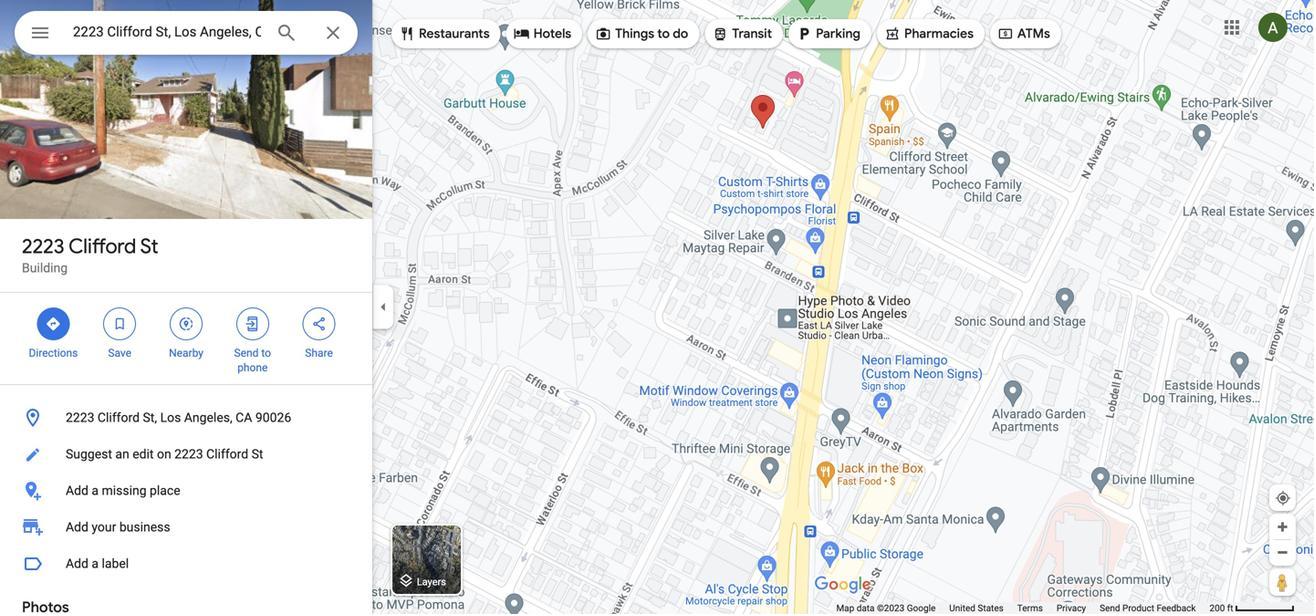 Task type: locate. For each thing, give the bounding box(es) containing it.

[[796, 24, 812, 44]]

send for send to phone
[[234, 347, 259, 360]]

1 horizontal spatial 2223
[[66, 410, 94, 425]]

footer containing map data ©2023 google
[[836, 602, 1210, 614]]

to inside " things to do"
[[657, 26, 670, 42]]

add a missing place button
[[0, 473, 372, 509]]

None field
[[73, 21, 261, 43]]

united
[[949, 603, 976, 614]]

0 vertical spatial a
[[92, 483, 99, 498]]

on
[[157, 447, 171, 462]]

2 add from the top
[[66, 520, 88, 535]]

a inside button
[[92, 483, 99, 498]]

2 vertical spatial 2223
[[174, 447, 203, 462]]

1 horizontal spatial send
[[1100, 603, 1120, 614]]

 pharmacies
[[884, 24, 974, 44]]

a left label
[[92, 556, 99, 571]]

2 vertical spatial clifford
[[206, 447, 248, 462]]

200
[[1210, 603, 1225, 614]]

add
[[66, 483, 88, 498], [66, 520, 88, 535], [66, 556, 88, 571]]

1 vertical spatial 2223
[[66, 410, 94, 425]]

2223 up building
[[22, 234, 64, 259]]

map
[[836, 603, 854, 614]]

200 ft button
[[1210, 603, 1295, 614]]

missing
[[102, 483, 147, 498]]

1 horizontal spatial to
[[657, 26, 670, 42]]

parking
[[816, 26, 861, 42]]

0 horizontal spatial send
[[234, 347, 259, 360]]

 atms
[[997, 24, 1050, 44]]

zoom in image
[[1276, 520, 1290, 534]]


[[399, 24, 415, 44]]

send inside send to phone
[[234, 347, 259, 360]]

clifford
[[69, 234, 136, 259], [98, 410, 140, 425], [206, 447, 248, 462]]

2223 clifford st, los angeles, ca 90026
[[66, 410, 291, 425]]

2223 inside 2223 clifford st building
[[22, 234, 64, 259]]

©2023
[[877, 603, 905, 614]]

0 vertical spatial st
[[140, 234, 158, 259]]

layers
[[417, 576, 446, 588]]

add a missing place
[[66, 483, 180, 498]]

0 horizontal spatial to
[[261, 347, 271, 360]]

2223 clifford st building
[[22, 234, 158, 276]]

2 a from the top
[[92, 556, 99, 571]]

1 add from the top
[[66, 483, 88, 498]]

add left your
[[66, 520, 88, 535]]

transit
[[732, 26, 772, 42]]

terms
[[1017, 603, 1043, 614]]

label
[[102, 556, 129, 571]]

2223 Clifford St, Los Angeles, CA 90026 field
[[15, 11, 358, 55]]

nearby
[[169, 347, 203, 360]]

clifford up 
[[69, 234, 136, 259]]


[[178, 314, 194, 334]]

to left do
[[657, 26, 670, 42]]

to
[[657, 26, 670, 42], [261, 347, 271, 360]]

pharmacies
[[904, 26, 974, 42]]

send
[[234, 347, 259, 360], [1100, 603, 1120, 614]]

1 vertical spatial st
[[252, 447, 263, 462]]

clifford down ca
[[206, 447, 248, 462]]

1 horizontal spatial st
[[252, 447, 263, 462]]

clifford for st,
[[98, 410, 140, 425]]

1 vertical spatial add
[[66, 520, 88, 535]]

2223 right on
[[174, 447, 203, 462]]

data
[[857, 603, 875, 614]]

suggest an edit on 2223 clifford st button
[[0, 436, 372, 473]]

phone
[[237, 361, 268, 374]]

0 vertical spatial add
[[66, 483, 88, 498]]

ca
[[236, 410, 252, 425]]

building
[[22, 261, 68, 276]]

send left product
[[1100, 603, 1120, 614]]

a left 'missing'
[[92, 483, 99, 498]]

send product feedback button
[[1100, 602, 1196, 614]]

add your business
[[66, 520, 170, 535]]

united states button
[[949, 602, 1004, 614]]

1 vertical spatial to
[[261, 347, 271, 360]]

footer
[[836, 602, 1210, 614]]

0 vertical spatial to
[[657, 26, 670, 42]]

st
[[140, 234, 158, 259], [252, 447, 263, 462]]

to up 'phone'
[[261, 347, 271, 360]]

0 horizontal spatial st
[[140, 234, 158, 259]]


[[311, 314, 327, 334]]

zoom out image
[[1276, 546, 1290, 559]]

1 vertical spatial a
[[92, 556, 99, 571]]

2223
[[22, 234, 64, 259], [66, 410, 94, 425], [174, 447, 203, 462]]

2223 up suggest in the bottom of the page
[[66, 410, 94, 425]]

2 vertical spatial add
[[66, 556, 88, 571]]

product
[[1123, 603, 1154, 614]]

 things to do
[[595, 24, 688, 44]]

0 vertical spatial send
[[234, 347, 259, 360]]

map data ©2023 google
[[836, 603, 936, 614]]

send inside button
[[1100, 603, 1120, 614]]

terms button
[[1017, 602, 1043, 614]]

add for add a missing place
[[66, 483, 88, 498]]

angeles,
[[184, 410, 232, 425]]

1 vertical spatial clifford
[[98, 410, 140, 425]]

add inside add a missing place button
[[66, 483, 88, 498]]

collapse side panel image
[[373, 297, 393, 317]]

 parking
[[796, 24, 861, 44]]

0 vertical spatial clifford
[[69, 234, 136, 259]]

a
[[92, 483, 99, 498], [92, 556, 99, 571]]

1 vertical spatial send
[[1100, 603, 1120, 614]]

0 vertical spatial 2223
[[22, 234, 64, 259]]

1 a from the top
[[92, 483, 99, 498]]

your
[[92, 520, 116, 535]]

2223 clifford st main content
[[0, 0, 372, 614]]

 restaurants
[[399, 24, 490, 44]]

send up 'phone'
[[234, 347, 259, 360]]

a for missing
[[92, 483, 99, 498]]

add left label
[[66, 556, 88, 571]]

hotels
[[534, 26, 571, 42]]


[[45, 314, 62, 334]]

clifford left st,
[[98, 410, 140, 425]]


[[997, 24, 1014, 44]]

 hotels
[[514, 24, 571, 44]]

st inside 2223 clifford st building
[[140, 234, 158, 259]]

0 horizontal spatial 2223
[[22, 234, 64, 259]]

add inside the "add your business" link
[[66, 520, 88, 535]]

business
[[119, 520, 170, 535]]

2223 for st
[[22, 234, 64, 259]]

a for label
[[92, 556, 99, 571]]

add inside add a label button
[[66, 556, 88, 571]]

google
[[907, 603, 936, 614]]


[[595, 24, 612, 44]]

clifford inside 2223 clifford st building
[[69, 234, 136, 259]]

3 add from the top
[[66, 556, 88, 571]]

add a label button
[[0, 546, 372, 582]]

add down suggest in the bottom of the page
[[66, 483, 88, 498]]

a inside button
[[92, 556, 99, 571]]



Task type: vqa. For each thing, say whether or not it's contained in the screenshot.
left W
no



Task type: describe. For each thing, give the bounding box(es) containing it.
atms
[[1018, 26, 1050, 42]]

2223 clifford st, los angeles, ca 90026 button
[[0, 400, 372, 436]]

90026
[[255, 410, 291, 425]]

 transit
[[712, 24, 772, 44]]

united states
[[949, 603, 1004, 614]]

states
[[978, 603, 1004, 614]]


[[514, 24, 530, 44]]

do
[[673, 26, 688, 42]]

suggest an edit on 2223 clifford st
[[66, 447, 263, 462]]

place
[[150, 483, 180, 498]]

privacy
[[1057, 603, 1086, 614]]

send for send product feedback
[[1100, 603, 1120, 614]]

clifford for st
[[69, 234, 136, 259]]

st inside button
[[252, 447, 263, 462]]

suggest
[[66, 447, 112, 462]]

add your business link
[[0, 509, 372, 546]]

add for add a label
[[66, 556, 88, 571]]

an
[[115, 447, 129, 462]]

google maps element
[[0, 0, 1314, 614]]

show your location image
[[1275, 490, 1291, 507]]

200 ft
[[1210, 603, 1233, 614]]

save
[[108, 347, 131, 360]]

footer inside google maps element
[[836, 602, 1210, 614]]


[[244, 314, 261, 334]]

 button
[[15, 11, 66, 58]]

restaurants
[[419, 26, 490, 42]]

st,
[[143, 410, 157, 425]]

privacy button
[[1057, 602, 1086, 614]]

none field inside 2223 clifford st, los angeles, ca 90026 field
[[73, 21, 261, 43]]


[[884, 24, 901, 44]]


[[112, 314, 128, 334]]

google account: angela cha  
(angela.cha@adept.ai) image
[[1259, 13, 1288, 42]]

edit
[[133, 447, 154, 462]]

share
[[305, 347, 333, 360]]

ft
[[1227, 603, 1233, 614]]

feedback
[[1157, 603, 1196, 614]]

actions for 2223 clifford st region
[[0, 293, 372, 384]]

add for add your business
[[66, 520, 88, 535]]

2223 for st,
[[66, 410, 94, 425]]


[[29, 20, 51, 46]]

los
[[160, 410, 181, 425]]

2 horizontal spatial 2223
[[174, 447, 203, 462]]

add a label
[[66, 556, 129, 571]]

directions
[[29, 347, 78, 360]]

send product feedback
[[1100, 603, 1196, 614]]


[[712, 24, 729, 44]]

things
[[615, 26, 654, 42]]

show street view coverage image
[[1269, 569, 1296, 596]]

 search field
[[15, 11, 358, 58]]

to inside send to phone
[[261, 347, 271, 360]]

send to phone
[[234, 347, 271, 374]]



